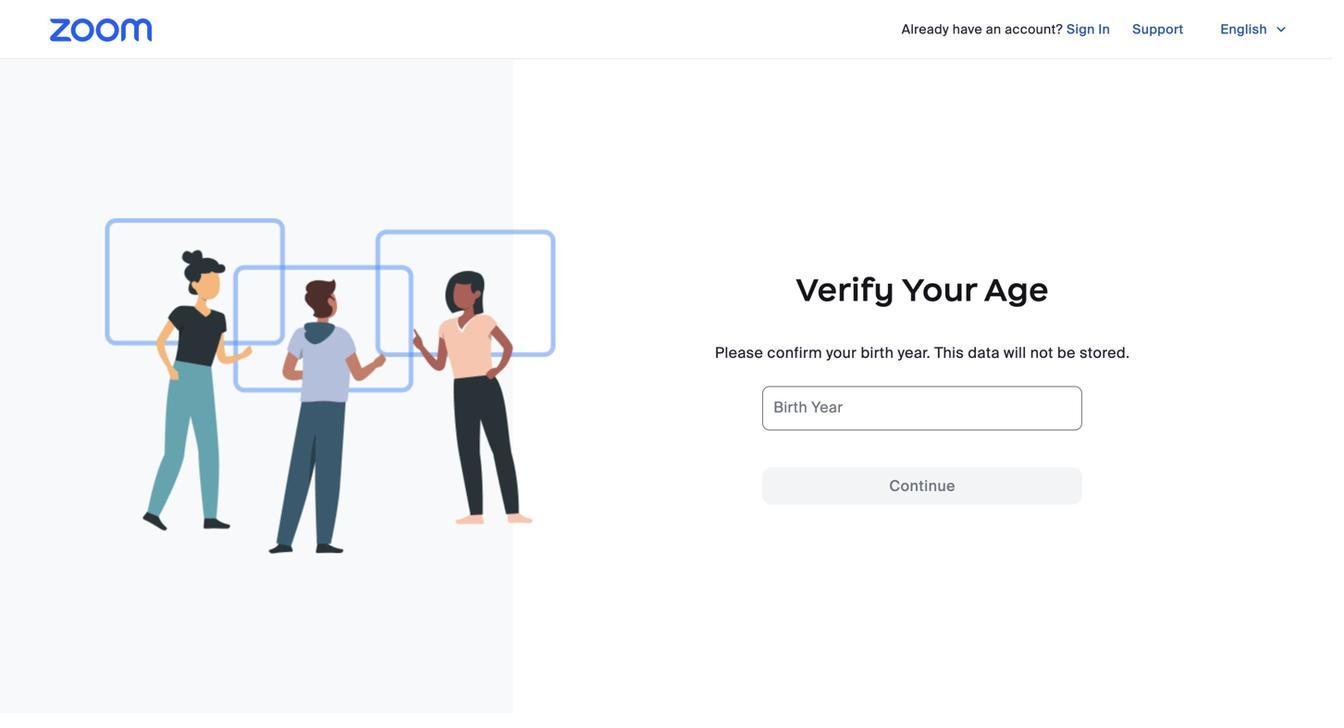 Task type: locate. For each thing, give the bounding box(es) containing it.
verify your age
[[796, 270, 1049, 310]]

year.
[[898, 343, 931, 363]]

in
[[1099, 21, 1110, 38]]

sign
[[1067, 21, 1095, 38]]

verify
[[796, 270, 895, 310]]

english
[[1221, 21, 1267, 38]]

continue button
[[762, 468, 1083, 505]]

an
[[986, 21, 1002, 38]]

already have an account? sign in
[[902, 21, 1110, 38]]

support
[[1133, 21, 1184, 38]]

data
[[968, 343, 1000, 363]]

support link
[[1133, 15, 1184, 44]]

this
[[935, 343, 964, 363]]

zoom logo image
[[50, 19, 152, 42]]

confirm
[[767, 343, 822, 363]]

birth year
[[774, 398, 843, 417]]

please
[[715, 343, 763, 363]]



Task type: describe. For each thing, give the bounding box(es) containing it.
Birth Year text field
[[762, 386, 1083, 431]]

sign in button
[[1067, 15, 1110, 44]]

birth
[[774, 398, 808, 417]]

account?
[[1005, 21, 1063, 38]]

have
[[953, 21, 983, 38]]

not
[[1030, 343, 1054, 363]]

be
[[1057, 343, 1076, 363]]

age
[[984, 270, 1049, 310]]

will
[[1004, 343, 1026, 363]]

already
[[902, 21, 949, 38]]

down image
[[1275, 20, 1288, 39]]

birth
[[861, 343, 894, 363]]

your
[[826, 343, 857, 363]]

zoom banner image image
[[105, 218, 556, 554]]

your
[[902, 270, 977, 310]]

stored.
[[1080, 343, 1130, 363]]

continue
[[889, 476, 956, 496]]

year
[[812, 398, 843, 417]]

please confirm your birth year. this data will not be stored.
[[715, 343, 1130, 363]]

english button
[[1206, 15, 1303, 44]]



Task type: vqa. For each thing, say whether or not it's contained in the screenshot.
THE IN
yes



